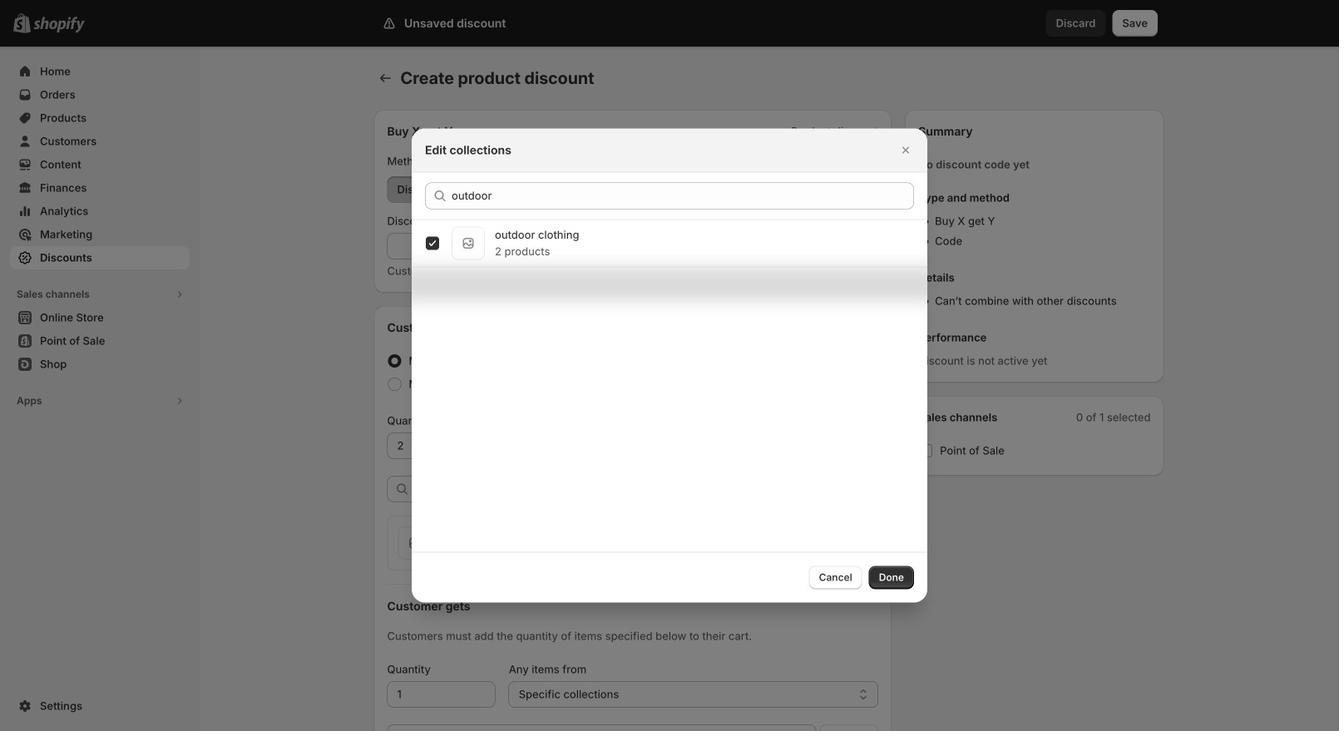 Task type: locate. For each thing, give the bounding box(es) containing it.
shopify image
[[33, 16, 85, 33]]

dialog
[[0, 129, 1339, 603]]



Task type: describe. For each thing, give the bounding box(es) containing it.
Search collections text field
[[452, 183, 914, 209]]



Task type: vqa. For each thing, say whether or not it's contained in the screenshot.
My Store icon on the left top of the page
no



